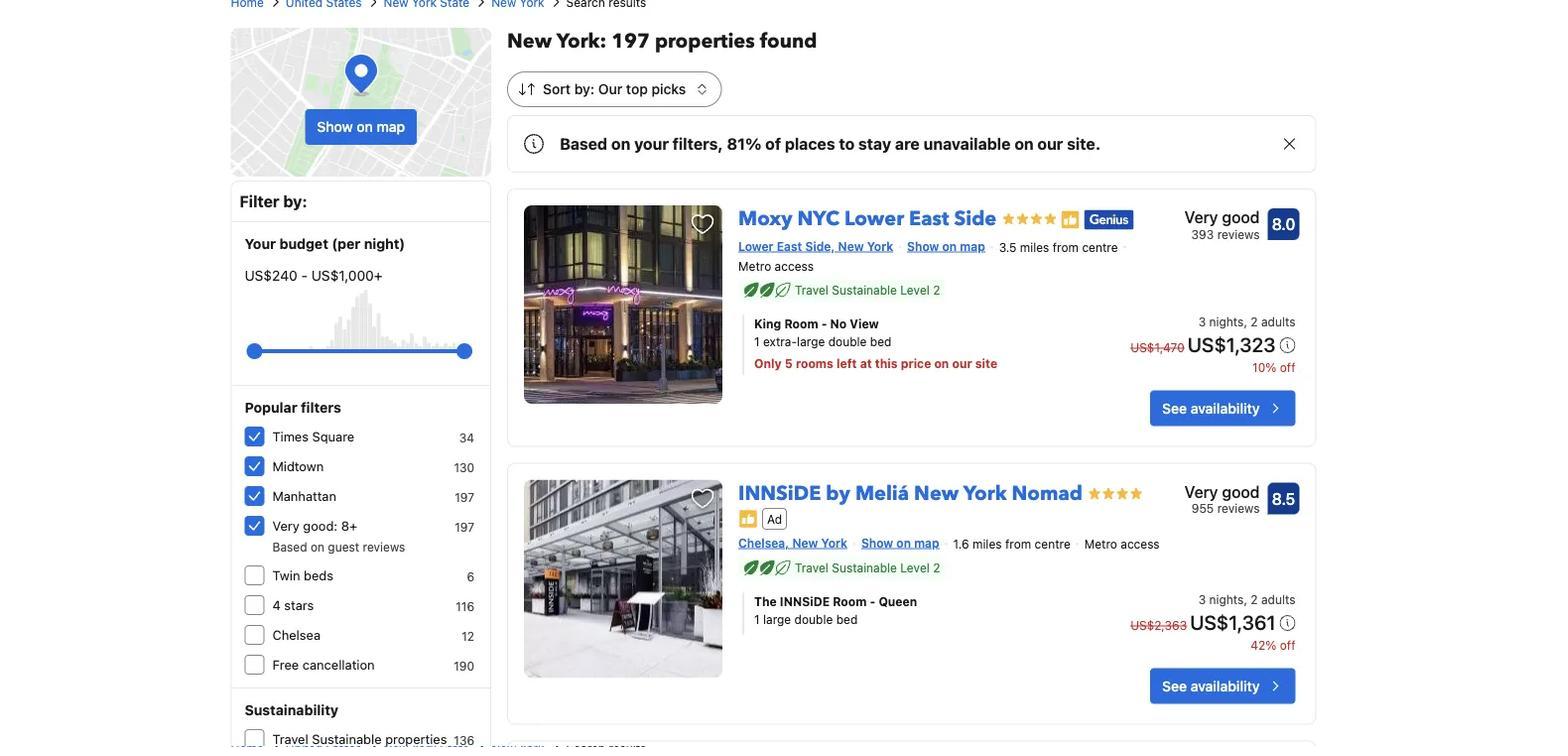 Task type: describe. For each thing, give the bounding box(es) containing it.
12
[[462, 630, 474, 644]]

8.5
[[1272, 490, 1295, 509]]

twin beds
[[272, 569, 333, 583]]

very for innside by meliá new york nomad
[[1184, 483, 1218, 502]]

see availability link for innside by meliá new york nomad
[[1150, 669, 1295, 704]]

the innside room - queen 1 large double bed
[[754, 595, 917, 627]]

, for moxy nyc lower east side
[[1244, 316, 1247, 330]]

1 vertical spatial metro
[[1084, 538, 1117, 552]]

2 vertical spatial reviews
[[363, 540, 405, 554]]

the
[[754, 595, 777, 609]]

innside by meliá new york nomad image
[[524, 480, 722, 679]]

filter
[[240, 193, 279, 211]]

130
[[454, 461, 474, 475]]

, for innside by meliá new york nomad
[[1244, 593, 1247, 607]]

popular filters
[[245, 400, 341, 416]]

king
[[754, 318, 781, 332]]

4 stars
[[272, 598, 314, 613]]

reviews for innside by meliá new york nomad
[[1217, 502, 1260, 516]]

4
[[272, 598, 281, 613]]

times
[[272, 430, 309, 445]]

0 vertical spatial innside
[[738, 480, 821, 508]]

york for meliá
[[963, 480, 1007, 508]]

double inside the innside room - queen 1 large double bed
[[794, 613, 833, 627]]

on inside the king room  - no view 1 extra-large double bed only 5 rooms left at this price on our site
[[934, 357, 949, 371]]

chelsea,
[[738, 536, 789, 550]]

reviews for moxy nyc lower east side
[[1217, 228, 1260, 242]]

42%
[[1251, 639, 1276, 653]]

see availability for innside by meliá new york nomad
[[1162, 678, 1260, 694]]

1 for innside by meliá new york nomad
[[754, 613, 760, 627]]

new york: 197 properties found
[[507, 28, 817, 56]]

guest
[[328, 540, 359, 554]]

room inside the king room  - no view 1 extra-large double bed only 5 rooms left at this price on our site
[[784, 318, 818, 332]]

see for moxy nyc lower east side
[[1162, 401, 1187, 417]]

picks
[[651, 81, 686, 98]]

2 down 3.5 miles from centre metro access
[[933, 284, 940, 298]]

10%
[[1252, 361, 1276, 375]]

room inside the innside room - queen 1 large double bed
[[833, 595, 867, 609]]

34
[[459, 431, 474, 445]]

your
[[245, 236, 276, 253]]

1.6 miles from centre
[[953, 538, 1070, 552]]

very good 393 reviews
[[1184, 208, 1260, 242]]

us$240 - us$1,000+
[[245, 268, 383, 284]]

availability for innside by meliá new york nomad
[[1191, 678, 1260, 694]]

based on guest reviews
[[272, 540, 405, 554]]

times square
[[272, 430, 355, 445]]

sort by: our top picks
[[543, 81, 686, 98]]

8+
[[341, 519, 357, 534]]

3 nights , 2 adults for innside by meliá new york nomad
[[1198, 593, 1295, 607]]

sustainable for lower
[[832, 284, 897, 298]]

0 horizontal spatial east
[[777, 240, 802, 254]]

our inside the king room  - no view 1 extra-large double bed only 5 rooms left at this price on our site
[[952, 357, 972, 371]]

(per
[[332, 236, 360, 253]]

moxy nyc lower east side
[[738, 206, 997, 233]]

0 vertical spatial 197
[[611, 28, 650, 56]]

scored 8.5 element
[[1268, 483, 1299, 515]]

3 for moxy nyc lower east side
[[1198, 316, 1206, 330]]

by
[[826, 480, 850, 508]]

by: for sort
[[574, 81, 595, 98]]

the innside room - queen link
[[754, 593, 1090, 611]]

10% off
[[1252, 361, 1295, 375]]

filters,
[[673, 135, 723, 154]]

miles for 3.5
[[1020, 241, 1049, 255]]

3 for innside by meliá new york nomad
[[1198, 593, 1206, 607]]

8.0
[[1272, 215, 1295, 234]]

good:
[[303, 519, 338, 534]]

top
[[626, 81, 648, 98]]

innside by meliá new york nomad link
[[738, 473, 1083, 508]]

properties
[[655, 28, 755, 56]]

very good element for innside by meliá new york nomad
[[1184, 480, 1260, 504]]

2 vertical spatial very
[[272, 519, 299, 534]]

us$1,000+
[[311, 268, 383, 284]]

5
[[785, 357, 793, 371]]

site.
[[1067, 135, 1101, 154]]

centre for 1.6 miles from centre
[[1035, 538, 1070, 552]]

meliá
[[855, 480, 909, 508]]

sort
[[543, 81, 571, 98]]

free cancellation
[[272, 658, 375, 673]]

good for innside by meliá new york nomad
[[1222, 483, 1260, 502]]

scored 8.0 element
[[1268, 209, 1299, 241]]

197 for manhattan
[[455, 491, 474, 505]]

bed inside the innside room - queen 1 large double bed
[[836, 613, 858, 627]]

us$1,361
[[1190, 611, 1276, 634]]

rooms
[[796, 357, 833, 371]]

show on map button
[[305, 110, 417, 145]]

from for 1.6
[[1005, 538, 1031, 552]]

us$1,470
[[1131, 342, 1185, 355]]

show on map for innside
[[861, 536, 939, 550]]

places
[[785, 135, 835, 154]]

of
[[765, 135, 781, 154]]

moxy
[[738, 206, 792, 233]]

1 horizontal spatial access
[[1121, 538, 1160, 552]]

to
[[839, 135, 855, 154]]

innside by meliá new york nomad
[[738, 480, 1083, 508]]

3.5
[[999, 241, 1017, 255]]

adults for innside by meliá new york nomad
[[1261, 593, 1295, 607]]

king room  - no view link
[[754, 316, 1090, 334]]

6
[[467, 570, 474, 584]]

travel sustainable level 2 for lower
[[795, 284, 940, 298]]

from for 3.5
[[1053, 241, 1079, 255]]

1 for moxy nyc lower east side
[[754, 336, 760, 349]]

metro access
[[1084, 538, 1160, 552]]

0 vertical spatial lower
[[844, 206, 904, 233]]

centre for 3.5 miles from centre metro access
[[1082, 241, 1118, 255]]

955
[[1192, 502, 1214, 516]]

travel sustainable level 2 for meliá
[[795, 561, 940, 575]]

level for new
[[900, 561, 930, 575]]

manhattan
[[272, 489, 336, 504]]

are
[[895, 135, 920, 154]]

2 up the innside room - queen link at the bottom of the page
[[933, 561, 940, 575]]

very good 955 reviews
[[1184, 483, 1260, 516]]

bed inside the king room  - no view 1 extra-large double bed only 5 rooms left at this price on our site
[[870, 336, 892, 349]]

us$1,323
[[1188, 334, 1276, 357]]

lower east side, new york
[[738, 240, 893, 254]]

1 vertical spatial lower
[[738, 240, 773, 254]]

twin
[[272, 569, 300, 583]]

on inside 'button'
[[357, 119, 373, 135]]

show for moxy
[[907, 240, 939, 254]]

midtown
[[272, 459, 324, 474]]

1.6
[[953, 538, 969, 552]]



Task type: locate. For each thing, give the bounding box(es) containing it.
see availability down 42%
[[1162, 678, 1260, 694]]

- inside the innside room - queen 1 large double bed
[[870, 595, 876, 609]]

0 vertical spatial york
[[867, 240, 893, 254]]

1 see from the top
[[1162, 401, 1187, 417]]

very good element left 8.5
[[1184, 480, 1260, 504]]

good
[[1222, 208, 1260, 227], [1222, 483, 1260, 502]]

0 vertical spatial large
[[797, 336, 825, 349]]

0 horizontal spatial by:
[[283, 193, 307, 211]]

very up 393
[[1184, 208, 1218, 227]]

3 nights , 2 adults for moxy nyc lower east side
[[1198, 316, 1295, 330]]

2 up "us$1,323"
[[1251, 316, 1258, 330]]

1 vertical spatial adults
[[1261, 593, 1295, 607]]

42% off
[[1251, 639, 1295, 653]]

3.5 miles from centre metro access
[[738, 241, 1118, 274]]

0 vertical spatial reviews
[[1217, 228, 1260, 242]]

1 , from the top
[[1244, 316, 1247, 330]]

very left good:
[[272, 519, 299, 534]]

very for moxy nyc lower east side
[[1184, 208, 1218, 227]]

moxy nyc lower east side link
[[738, 198, 997, 233]]

1 vertical spatial sustainable
[[832, 561, 897, 575]]

1 vertical spatial 197
[[455, 491, 474, 505]]

genius discounts available at this property. image
[[1084, 210, 1133, 230], [1084, 210, 1133, 230]]

1 horizontal spatial large
[[797, 336, 825, 349]]

nights for moxy nyc lower east side
[[1209, 316, 1244, 330]]

availability down 10%
[[1191, 401, 1260, 417]]

2 off from the top
[[1280, 639, 1295, 653]]

level for east
[[900, 284, 930, 298]]

us$2,363
[[1130, 619, 1187, 633]]

1 horizontal spatial metro
[[1084, 538, 1117, 552]]

1 horizontal spatial room
[[833, 595, 867, 609]]

site
[[975, 357, 997, 371]]

1 vertical spatial room
[[833, 595, 867, 609]]

0 horizontal spatial york
[[821, 536, 847, 550]]

1 see availability from the top
[[1162, 401, 1260, 417]]

2 , from the top
[[1244, 593, 1247, 607]]

innside inside the innside room - queen 1 large double bed
[[780, 595, 830, 609]]

1 horizontal spatial miles
[[1020, 241, 1049, 255]]

miles inside 3.5 miles from centre metro access
[[1020, 241, 1049, 255]]

1 vertical spatial see availability
[[1162, 678, 1260, 694]]

0 vertical spatial show on map
[[317, 119, 405, 135]]

miles right 3.5
[[1020, 241, 1049, 255]]

bed up this
[[870, 336, 892, 349]]

our left site
[[952, 357, 972, 371]]

0 vertical spatial room
[[784, 318, 818, 332]]

filter by:
[[240, 193, 307, 211]]

0 horizontal spatial show
[[317, 119, 353, 135]]

see availability link
[[1150, 391, 1295, 427], [1150, 669, 1295, 704]]

,
[[1244, 316, 1247, 330], [1244, 593, 1247, 607]]

off right 42%
[[1280, 639, 1295, 653]]

2 travel from the top
[[795, 561, 828, 575]]

reviews inside very good 393 reviews
[[1217, 228, 1260, 242]]

1 horizontal spatial from
[[1053, 241, 1079, 255]]

0 vertical spatial our
[[1037, 135, 1063, 154]]

square
[[312, 430, 355, 445]]

innside right the
[[780, 595, 830, 609]]

chelsea
[[272, 628, 321, 643]]

ad
[[767, 513, 782, 526]]

very inside very good 393 reviews
[[1184, 208, 1218, 227]]

show on map inside 'button'
[[317, 119, 405, 135]]

very good element
[[1184, 206, 1260, 230], [1184, 480, 1260, 504]]

based up twin
[[272, 540, 307, 554]]

0 vertical spatial metro
[[738, 260, 771, 274]]

1 vertical spatial based
[[272, 540, 307, 554]]

1 vertical spatial show
[[907, 240, 939, 254]]

nights up us$1,361
[[1209, 593, 1244, 607]]

large up the rooms
[[797, 336, 825, 349]]

this property is part of our preferred partner programme. it is committed to providing commendable service and good value. it will pay us a higher commission if you make a booking. image
[[1060, 210, 1080, 230], [1060, 210, 1080, 230], [738, 510, 758, 529], [738, 510, 758, 529]]

access inside 3.5 miles from centre metro access
[[775, 260, 814, 274]]

show on map for moxy
[[907, 240, 985, 254]]

1 vertical spatial level
[[900, 561, 930, 575]]

1 down king
[[754, 336, 760, 349]]

york down by
[[821, 536, 847, 550]]

miles
[[1020, 241, 1049, 255], [972, 538, 1002, 552]]

1 nights from the top
[[1209, 316, 1244, 330]]

side,
[[805, 240, 835, 254]]

room left queen at the bottom right of the page
[[833, 595, 867, 609]]

1 vertical spatial large
[[763, 613, 791, 627]]

lower right "nyc"
[[844, 206, 904, 233]]

innside up ad
[[738, 480, 821, 508]]

popular
[[245, 400, 297, 416]]

1 travel from the top
[[795, 284, 828, 298]]

new left the york:
[[507, 28, 552, 56]]

0 vertical spatial 3 nights , 2 adults
[[1198, 316, 1295, 330]]

travel for by
[[795, 561, 828, 575]]

very up 955
[[1184, 483, 1218, 502]]

1 vertical spatial by:
[[283, 193, 307, 211]]

3 up us$1,361
[[1198, 593, 1206, 607]]

very good element left "8.0"
[[1184, 206, 1260, 230]]

metro right 1.6 miles from centre
[[1084, 538, 1117, 552]]

2 nights from the top
[[1209, 593, 1244, 607]]

0 horizontal spatial from
[[1005, 538, 1031, 552]]

1 horizontal spatial by:
[[574, 81, 595, 98]]

2 sustainable from the top
[[832, 561, 897, 575]]

reviews
[[1217, 228, 1260, 242], [1217, 502, 1260, 516], [363, 540, 405, 554]]

york for side,
[[867, 240, 893, 254]]

centre right 3.5
[[1082, 241, 1118, 255]]

sustainable up queen at the bottom right of the page
[[832, 561, 897, 575]]

from right the 1.6
[[1005, 538, 1031, 552]]

1 vertical spatial see
[[1162, 678, 1187, 694]]

by: right filter
[[283, 193, 307, 211]]

availability for moxy nyc lower east side
[[1191, 401, 1260, 417]]

centre down nomad
[[1035, 538, 1070, 552]]

see down us$2,363
[[1162, 678, 1187, 694]]

stars
[[284, 598, 314, 613]]

3 nights , 2 adults up us$1,361
[[1198, 593, 1295, 607]]

2 horizontal spatial map
[[960, 240, 985, 254]]

metro down "moxy"
[[738, 260, 771, 274]]

0 horizontal spatial based
[[272, 540, 307, 554]]

197 down 130
[[455, 491, 474, 505]]

based for based on guest reviews
[[272, 540, 307, 554]]

by: left 'our' at the left of page
[[574, 81, 595, 98]]

show on map
[[317, 119, 405, 135], [907, 240, 985, 254], [861, 536, 939, 550]]

0 vertical spatial ,
[[1244, 316, 1247, 330]]

197 up 6
[[455, 520, 474, 534]]

0 vertical spatial nights
[[1209, 316, 1244, 330]]

york up the 1.6
[[963, 480, 1007, 508]]

see availability link down 10%
[[1150, 391, 1295, 427]]

1 horizontal spatial bed
[[870, 336, 892, 349]]

travel for nyc
[[795, 284, 828, 298]]

0 vertical spatial sustainable
[[832, 284, 897, 298]]

off for innside by meliá new york nomad
[[1280, 639, 1295, 653]]

search results updated. new york: 197 properties found. applied filters: times square, midtown, manhattan, very good: 8+. element
[[507, 28, 1316, 56]]

from
[[1053, 241, 1079, 255], [1005, 538, 1031, 552]]

1 vertical spatial very
[[1184, 483, 1218, 502]]

by: for filter
[[283, 193, 307, 211]]

good left "8.0"
[[1222, 208, 1260, 227]]

1 off from the top
[[1280, 361, 1295, 375]]

1 availability from the top
[[1191, 401, 1260, 417]]

reviews right guest
[[363, 540, 405, 554]]

miles right the 1.6
[[972, 538, 1002, 552]]

adults up "10% off"
[[1261, 316, 1295, 330]]

miles for 1.6
[[972, 538, 1002, 552]]

1 horizontal spatial our
[[1037, 135, 1063, 154]]

1 1 from the top
[[754, 336, 760, 349]]

our left site.
[[1037, 135, 1063, 154]]

moxy nyc lower east side image
[[524, 206, 722, 404]]

1 vertical spatial bed
[[836, 613, 858, 627]]

on
[[357, 119, 373, 135], [611, 135, 630, 154], [1014, 135, 1034, 154], [942, 240, 957, 254], [934, 357, 949, 371], [896, 536, 911, 550], [310, 540, 324, 554]]

see for innside by meliá new york nomad
[[1162, 678, 1187, 694]]

sustainability
[[245, 703, 338, 719]]

0 vertical spatial -
[[301, 268, 308, 284]]

, up us$1,361
[[1244, 593, 1247, 607]]

0 vertical spatial very good element
[[1184, 206, 1260, 230]]

based for based on your filters, 81% of places to stay are unavailable on our site.
[[560, 135, 607, 154]]

sustainable
[[832, 284, 897, 298], [832, 561, 897, 575]]

metro
[[738, 260, 771, 274], [1084, 538, 1117, 552]]

1 vertical spatial our
[[952, 357, 972, 371]]

0 vertical spatial by:
[[574, 81, 595, 98]]

2 travel sustainable level 2 from the top
[[795, 561, 940, 575]]

2 horizontal spatial show
[[907, 240, 939, 254]]

show inside 'button'
[[317, 119, 353, 135]]

new right chelsea,
[[792, 536, 818, 550]]

116
[[456, 600, 474, 614]]

adults up 42% off
[[1261, 593, 1295, 607]]

, up "us$1,323"
[[1244, 316, 1247, 330]]

nyc
[[797, 206, 840, 233]]

metro inside 3.5 miles from centre metro access
[[738, 260, 771, 274]]

see availability link down 42%
[[1150, 669, 1295, 704]]

2 up us$1,361
[[1251, 593, 1258, 607]]

0 horizontal spatial room
[[784, 318, 818, 332]]

large inside the king room  - no view 1 extra-large double bed only 5 rooms left at this price on our site
[[797, 336, 825, 349]]

us$240
[[245, 268, 297, 284]]

adults for moxy nyc lower east side
[[1261, 316, 1295, 330]]

large down the
[[763, 613, 791, 627]]

2 good from the top
[[1222, 483, 1260, 502]]

at
[[860, 357, 872, 371]]

lower
[[844, 206, 904, 233], [738, 240, 773, 254]]

map for innside by meliá new york nomad
[[914, 536, 939, 550]]

sustainable for meliá
[[832, 561, 897, 575]]

- inside the king room  - no view 1 extra-large double bed only 5 rooms left at this price on our site
[[821, 318, 827, 332]]

1 adults from the top
[[1261, 316, 1295, 330]]

york:
[[556, 28, 606, 56]]

0 vertical spatial off
[[1280, 361, 1295, 375]]

our
[[598, 81, 622, 98]]

1 horizontal spatial show
[[861, 536, 893, 550]]

2 vertical spatial york
[[821, 536, 847, 550]]

nights up "us$1,323"
[[1209, 316, 1244, 330]]

see availability for moxy nyc lower east side
[[1162, 401, 1260, 417]]

double down chelsea, new york
[[794, 613, 833, 627]]

393
[[1191, 228, 1214, 242]]

new right 'meliá'
[[914, 480, 959, 508]]

no
[[830, 318, 847, 332]]

0 vertical spatial see availability link
[[1150, 391, 1295, 427]]

york down moxy nyc lower east side at the top of page
[[867, 240, 893, 254]]

2 see availability link from the top
[[1150, 669, 1295, 704]]

3 up "us$1,323"
[[1198, 316, 1206, 330]]

1 sustainable from the top
[[832, 284, 897, 298]]

based down 'our' at the left of page
[[560, 135, 607, 154]]

2 see from the top
[[1162, 678, 1187, 694]]

0 horizontal spatial map
[[377, 119, 405, 135]]

1 see availability link from the top
[[1150, 391, 1295, 427]]

0 horizontal spatial large
[[763, 613, 791, 627]]

1 vertical spatial reviews
[[1217, 502, 1260, 516]]

0 horizontal spatial centre
[[1035, 538, 1070, 552]]

nights
[[1209, 316, 1244, 330], [1209, 593, 1244, 607]]

good for moxy nyc lower east side
[[1222, 208, 1260, 227]]

bed down the innside room - queen link at the bottom of the page
[[836, 613, 858, 627]]

chelsea, new york
[[738, 536, 847, 550]]

see
[[1162, 401, 1187, 417], [1162, 678, 1187, 694]]

1 level from the top
[[900, 284, 930, 298]]

0 vertical spatial level
[[900, 284, 930, 298]]

east up 3.5 miles from centre metro access
[[909, 206, 949, 233]]

2 level from the top
[[900, 561, 930, 575]]

see down us$1,470
[[1162, 401, 1187, 417]]

0 vertical spatial east
[[909, 206, 949, 233]]

reviews right 955
[[1217, 502, 1260, 516]]

- left no
[[821, 318, 827, 332]]

2 see availability from the top
[[1162, 678, 1260, 694]]

1 horizontal spatial east
[[909, 206, 949, 233]]

197 for very good: 8+
[[455, 520, 474, 534]]

1 vertical spatial show on map
[[907, 240, 985, 254]]

map inside show on map 'button'
[[377, 119, 405, 135]]

new right side,
[[838, 240, 864, 254]]

travel sustainable level 2 up view
[[795, 284, 940, 298]]

extra-
[[763, 336, 797, 349]]

based on your filters, 81% of places to stay are unavailable on our site.
[[560, 135, 1101, 154]]

2 availability from the top
[[1191, 678, 1260, 694]]

beds
[[304, 569, 333, 583]]

found
[[760, 28, 817, 56]]

0 horizontal spatial miles
[[972, 538, 1002, 552]]

very good: 8+
[[272, 519, 357, 534]]

3 nights , 2 adults up "us$1,323"
[[1198, 316, 1295, 330]]

king room  - no view 1 extra-large double bed only 5 rooms left at this price on our site
[[754, 318, 997, 371]]

your budget (per night)
[[245, 236, 405, 253]]

1 3 nights , 2 adults from the top
[[1198, 316, 1295, 330]]

from right 3.5
[[1053, 241, 1079, 255]]

- down budget
[[301, 268, 308, 284]]

sustainable up view
[[832, 284, 897, 298]]

very
[[1184, 208, 1218, 227], [1184, 483, 1218, 502], [272, 519, 299, 534]]

0 horizontal spatial bed
[[836, 613, 858, 627]]

1 good from the top
[[1222, 208, 1260, 227]]

access up us$2,363
[[1121, 538, 1160, 552]]

availability down 42%
[[1191, 678, 1260, 694]]

0 vertical spatial bed
[[870, 336, 892, 349]]

good inside very good 955 reviews
[[1222, 483, 1260, 502]]

unavailable
[[923, 135, 1011, 154]]

0 horizontal spatial metro
[[738, 260, 771, 274]]

reviews right 393
[[1217, 228, 1260, 242]]

0 vertical spatial very
[[1184, 208, 1218, 227]]

access down lower east side, new york
[[775, 260, 814, 274]]

off for moxy nyc lower east side
[[1280, 361, 1295, 375]]

2 vertical spatial -
[[870, 595, 876, 609]]

0 vertical spatial see availability
[[1162, 401, 1260, 417]]

night)
[[364, 236, 405, 253]]

east left side,
[[777, 240, 802, 254]]

1 vertical spatial good
[[1222, 483, 1260, 502]]

1 horizontal spatial lower
[[844, 206, 904, 233]]

reviews inside very good 955 reviews
[[1217, 502, 1260, 516]]

off right 10%
[[1280, 361, 1295, 375]]

map
[[377, 119, 405, 135], [960, 240, 985, 254], [914, 536, 939, 550]]

queen
[[879, 595, 917, 609]]

1 travel sustainable level 2 from the top
[[795, 284, 940, 298]]

show for innside
[[861, 536, 893, 550]]

0 vertical spatial see
[[1162, 401, 1187, 417]]

2 horizontal spatial -
[[870, 595, 876, 609]]

0 horizontal spatial access
[[775, 260, 814, 274]]

2 very good element from the top
[[1184, 480, 1260, 504]]

room up extra-
[[784, 318, 818, 332]]

3
[[1198, 316, 1206, 330], [1198, 593, 1206, 607]]

price
[[901, 357, 931, 371]]

2 vertical spatial map
[[914, 536, 939, 550]]

double inside the king room  - no view 1 extra-large double bed only 5 rooms left at this price on our site
[[828, 336, 867, 349]]

travel sustainable level 2
[[795, 284, 940, 298], [795, 561, 940, 575]]

travel down chelsea, new york
[[795, 561, 828, 575]]

1 inside the king room  - no view 1 extra-large double bed only 5 rooms left at this price on our site
[[754, 336, 760, 349]]

lower down "moxy"
[[738, 240, 773, 254]]

1 vertical spatial miles
[[972, 538, 1002, 552]]

free
[[272, 658, 299, 673]]

good left 8.5
[[1222, 483, 1260, 502]]

by:
[[574, 81, 595, 98], [283, 193, 307, 211]]

1 vertical spatial nights
[[1209, 593, 1244, 607]]

0 vertical spatial access
[[775, 260, 814, 274]]

1 vertical spatial -
[[821, 318, 827, 332]]

large inside the innside room - queen 1 large double bed
[[763, 613, 791, 627]]

centre inside 3.5 miles from centre metro access
[[1082, 241, 1118, 255]]

0 vertical spatial good
[[1222, 208, 1260, 227]]

0 horizontal spatial lower
[[738, 240, 773, 254]]

group
[[255, 336, 464, 368]]

filters
[[301, 400, 341, 416]]

off
[[1280, 361, 1295, 375], [1280, 639, 1295, 653]]

see availability down "us$1,323"
[[1162, 401, 1260, 417]]

very good element for moxy nyc lower east side
[[1184, 206, 1260, 230]]

1 very good element from the top
[[1184, 206, 1260, 230]]

1 down the
[[754, 613, 760, 627]]

see availability link for moxy nyc lower east side
[[1150, 391, 1295, 427]]

2 3 nights , 2 adults from the top
[[1198, 593, 1295, 607]]

map for moxy nyc lower east side
[[960, 240, 985, 254]]

cancellation
[[302, 658, 375, 673]]

1 vertical spatial 1
[[754, 613, 760, 627]]

0 vertical spatial 1
[[754, 336, 760, 349]]

budget
[[279, 236, 328, 253]]

1 vertical spatial access
[[1121, 538, 1160, 552]]

2 3 from the top
[[1198, 593, 1206, 607]]

our
[[1037, 135, 1063, 154], [952, 357, 972, 371]]

0 vertical spatial availability
[[1191, 401, 1260, 417]]

from inside 3.5 miles from centre metro access
[[1053, 241, 1079, 255]]

view
[[850, 318, 879, 332]]

double down no
[[828, 336, 867, 349]]

197 up top
[[611, 28, 650, 56]]

1 horizontal spatial based
[[560, 135, 607, 154]]

centre
[[1082, 241, 1118, 255], [1035, 538, 1070, 552]]

york
[[867, 240, 893, 254], [963, 480, 1007, 508], [821, 536, 847, 550]]

good inside very good 393 reviews
[[1222, 208, 1260, 227]]

your
[[634, 135, 669, 154]]

1 horizontal spatial york
[[867, 240, 893, 254]]

travel down lower east side, new york
[[795, 284, 828, 298]]

1 vertical spatial very good element
[[1184, 480, 1260, 504]]

level up king room  - no view link
[[900, 284, 930, 298]]

0 vertical spatial adults
[[1261, 316, 1295, 330]]

1 vertical spatial from
[[1005, 538, 1031, 552]]

0 vertical spatial show
[[317, 119, 353, 135]]

left
[[836, 357, 857, 371]]

1 vertical spatial travel
[[795, 561, 828, 575]]

nights for innside by meliá new york nomad
[[1209, 593, 1244, 607]]

1 inside the innside room - queen 1 large double bed
[[754, 613, 760, 627]]

this
[[875, 357, 898, 371]]

- left queen at the bottom right of the page
[[870, 595, 876, 609]]

2 1 from the top
[[754, 613, 760, 627]]

1 vertical spatial travel sustainable level 2
[[795, 561, 940, 575]]

travel sustainable level 2 up queen at the bottom right of the page
[[795, 561, 940, 575]]

1 vertical spatial ,
[[1244, 593, 1247, 607]]

level up the innside room - queen link at the bottom of the page
[[900, 561, 930, 575]]

1 3 from the top
[[1198, 316, 1206, 330]]

new
[[507, 28, 552, 56], [838, 240, 864, 254], [914, 480, 959, 508], [792, 536, 818, 550]]

190
[[454, 659, 474, 673]]

2 adults from the top
[[1261, 593, 1295, 607]]

1 vertical spatial 3
[[1198, 593, 1206, 607]]

0 vertical spatial from
[[1053, 241, 1079, 255]]

availability
[[1191, 401, 1260, 417], [1191, 678, 1260, 694]]

very inside very good 955 reviews
[[1184, 483, 1218, 502]]

0 vertical spatial travel
[[795, 284, 828, 298]]



Task type: vqa. For each thing, say whether or not it's contained in the screenshot.
the 9 inside "option"
no



